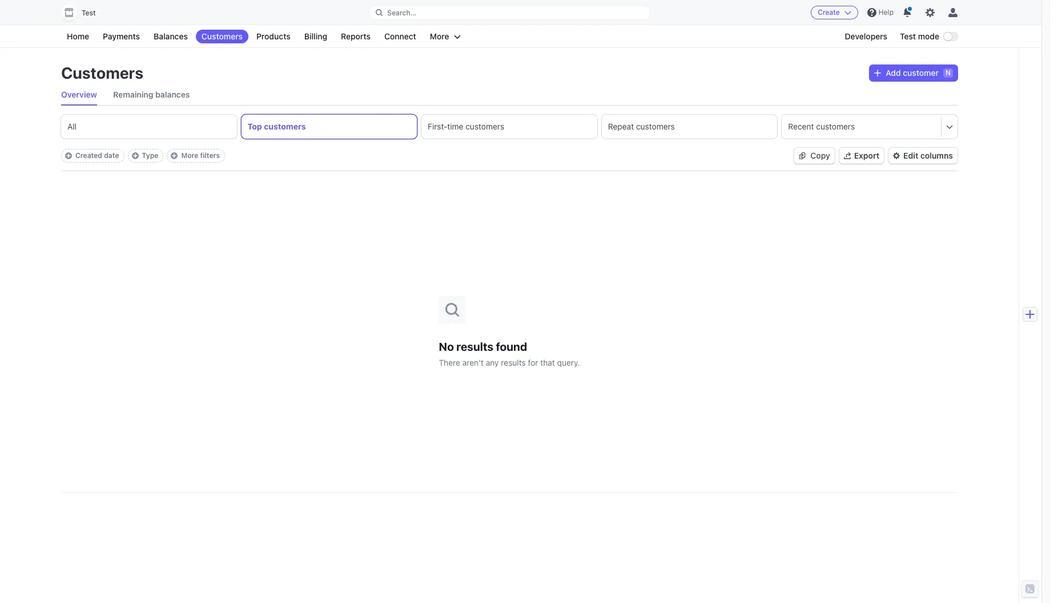 Task type: describe. For each thing, give the bounding box(es) containing it.
products
[[256, 31, 290, 41]]

all link
[[61, 115, 237, 139]]

any
[[486, 358, 499, 367]]

type
[[142, 151, 158, 160]]

more filters
[[181, 151, 220, 160]]

export button
[[839, 148, 884, 164]]

add customer
[[886, 68, 939, 78]]

0 vertical spatial customers
[[202, 31, 243, 41]]

billing link
[[298, 30, 333, 43]]

developers link
[[839, 30, 893, 43]]

svg image
[[799, 152, 806, 159]]

aren't
[[462, 358, 484, 367]]

found
[[496, 340, 527, 353]]

2 customers from the left
[[465, 122, 504, 131]]

payments
[[103, 31, 140, 41]]

test for test mode
[[900, 31, 916, 41]]

recent
[[788, 122, 814, 131]]

1 vertical spatial customers
[[61, 63, 143, 82]]

first-time customers
[[428, 122, 504, 131]]

recent customers
[[788, 122, 855, 131]]

customers link
[[196, 30, 248, 43]]

query.
[[557, 358, 580, 367]]

test mode
[[900, 31, 939, 41]]

more for more
[[430, 31, 449, 41]]

customers for repeat customers
[[636, 122, 675, 131]]

export
[[854, 151, 879, 160]]

home
[[67, 31, 89, 41]]

copy
[[810, 151, 830, 160]]

add
[[886, 68, 901, 78]]

connect link
[[379, 30, 422, 43]]

products link
[[251, 30, 296, 43]]

no results found there aren't any results for that query.
[[439, 340, 580, 367]]

tab list containing all
[[61, 115, 958, 139]]

first-
[[428, 122, 447, 131]]

help button
[[863, 3, 898, 22]]

overview
[[61, 90, 97, 99]]

test for test
[[82, 9, 96, 17]]

svg image
[[874, 70, 881, 77]]

edit columns
[[903, 151, 953, 160]]

add created date image
[[65, 152, 72, 159]]

n
[[946, 69, 951, 77]]

repeat
[[608, 122, 634, 131]]



Task type: locate. For each thing, give the bounding box(es) containing it.
test left mode
[[900, 31, 916, 41]]

customers for top customers
[[264, 122, 306, 131]]

developers
[[845, 31, 887, 41]]

Search… search field
[[369, 5, 650, 20]]

0 vertical spatial results
[[456, 340, 493, 353]]

home link
[[61, 30, 95, 43]]

billing
[[304, 31, 327, 41]]

results down found
[[501, 358, 526, 367]]

balances
[[154, 31, 188, 41]]

more inside button
[[430, 31, 449, 41]]

recent customers link
[[782, 115, 941, 139]]

repeat customers
[[608, 122, 675, 131]]

top
[[248, 122, 262, 131]]

more for more filters
[[181, 151, 198, 160]]

more right add more filters image
[[181, 151, 198, 160]]

0 vertical spatial more
[[430, 31, 449, 41]]

more right the connect
[[430, 31, 449, 41]]

help
[[879, 8, 894, 17]]

repeat customers link
[[602, 115, 777, 139]]

edit columns button
[[889, 148, 958, 164]]

0 horizontal spatial test
[[82, 9, 96, 17]]

toolbar
[[61, 149, 225, 163]]

columns
[[920, 151, 953, 160]]

mode
[[918, 31, 939, 41]]

toolbar containing created date
[[61, 149, 225, 163]]

remaining balances link
[[113, 85, 190, 105]]

1 customers from the left
[[264, 122, 306, 131]]

create button
[[811, 6, 858, 19]]

for
[[528, 358, 538, 367]]

time
[[447, 122, 463, 131]]

balances
[[155, 90, 190, 99]]

1 horizontal spatial customers
[[202, 31, 243, 41]]

reports link
[[335, 30, 376, 43]]

customers up overview
[[61, 63, 143, 82]]

customers right repeat
[[636, 122, 675, 131]]

date
[[104, 151, 119, 160]]

connect
[[384, 31, 416, 41]]

test
[[82, 9, 96, 17], [900, 31, 916, 41]]

test up home
[[82, 9, 96, 17]]

create
[[818, 8, 840, 17]]

Search… text field
[[369, 5, 650, 20]]

1 vertical spatial test
[[900, 31, 916, 41]]

top customers link
[[241, 115, 417, 139]]

reports
[[341, 31, 371, 41]]

4 customers from the left
[[816, 122, 855, 131]]

1 horizontal spatial more
[[430, 31, 449, 41]]

test button
[[61, 5, 107, 21]]

customers for recent customers
[[816, 122, 855, 131]]

that
[[540, 358, 555, 367]]

top customers
[[248, 122, 306, 131]]

customers left products
[[202, 31, 243, 41]]

remaining balances
[[113, 90, 190, 99]]

0 horizontal spatial customers
[[61, 63, 143, 82]]

open overflow menu image
[[946, 123, 953, 130]]

1 vertical spatial tab list
[[61, 115, 958, 139]]

edit
[[903, 151, 918, 160]]

filters
[[200, 151, 220, 160]]

1 vertical spatial results
[[501, 358, 526, 367]]

customers
[[202, 31, 243, 41], [61, 63, 143, 82]]

1 horizontal spatial test
[[900, 31, 916, 41]]

0 horizontal spatial more
[[181, 151, 198, 160]]

tab list containing overview
[[61, 85, 958, 106]]

tab list
[[61, 85, 958, 106], [61, 115, 958, 139]]

add more filters image
[[171, 152, 178, 159]]

remaining
[[113, 90, 153, 99]]

customers up the copy
[[816, 122, 855, 131]]

2 tab list from the top
[[61, 115, 958, 139]]

customer
[[903, 68, 939, 78]]

notifications image
[[903, 8, 912, 17]]

first-time customers link
[[421, 115, 597, 139]]

customers inside "link"
[[636, 122, 675, 131]]

overview link
[[61, 85, 97, 105]]

customers right top
[[264, 122, 306, 131]]

all
[[67, 122, 77, 131]]

1 horizontal spatial results
[[501, 358, 526, 367]]

payments link
[[97, 30, 146, 43]]

test inside "button"
[[82, 9, 96, 17]]

results up aren't
[[456, 340, 493, 353]]

search…
[[387, 8, 416, 17]]

3 customers from the left
[[636, 122, 675, 131]]

created date
[[75, 151, 119, 160]]

results
[[456, 340, 493, 353], [501, 358, 526, 367]]

balances link
[[148, 30, 194, 43]]

0 vertical spatial test
[[82, 9, 96, 17]]

customers
[[264, 122, 306, 131], [465, 122, 504, 131], [636, 122, 675, 131], [816, 122, 855, 131]]

0 horizontal spatial results
[[456, 340, 493, 353]]

add type image
[[132, 152, 138, 159]]

created
[[75, 151, 102, 160]]

0 vertical spatial tab list
[[61, 85, 958, 106]]

customers right time
[[465, 122, 504, 131]]

1 vertical spatial more
[[181, 151, 198, 160]]

there
[[439, 358, 460, 367]]

1 tab list from the top
[[61, 85, 958, 106]]

no
[[439, 340, 454, 353]]

more button
[[424, 30, 466, 43]]

more
[[430, 31, 449, 41], [181, 151, 198, 160]]

copy button
[[794, 148, 835, 164]]



Task type: vqa. For each thing, say whether or not it's contained in the screenshot.
Notifications image at top right
yes



